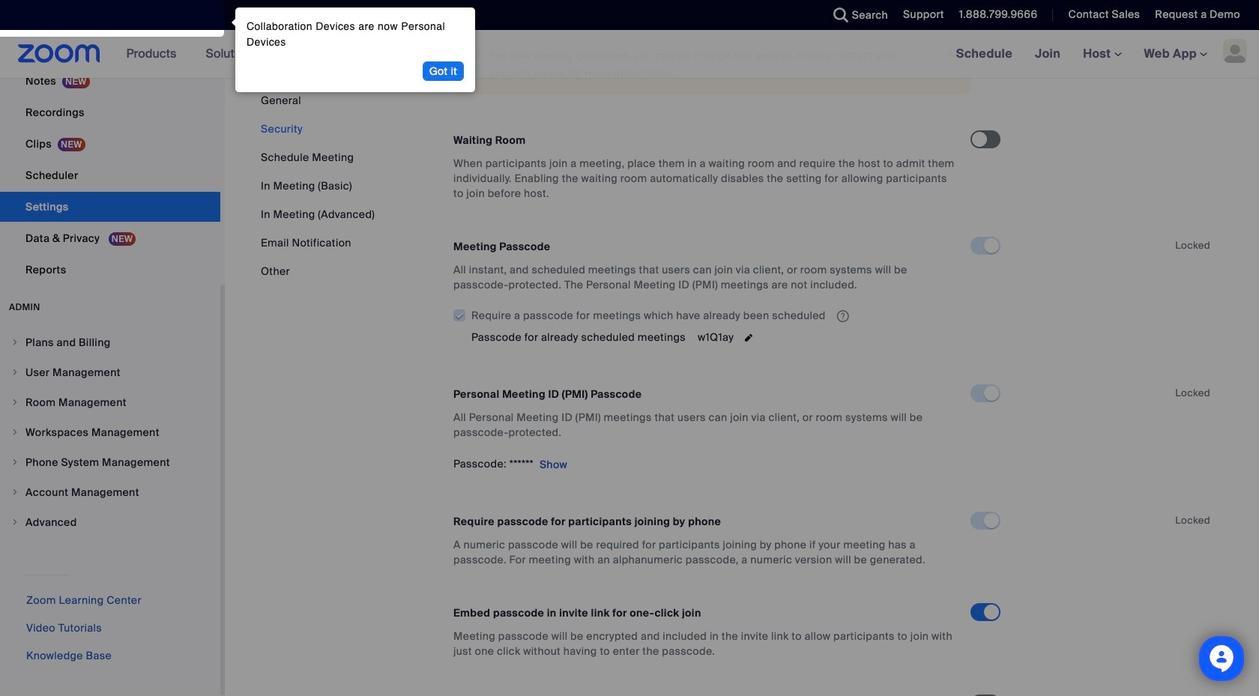 Task type: describe. For each thing, give the bounding box(es) containing it.
product information navigation
[[115, 30, 475, 79]]

chat with bot image
[[1209, 646, 1236, 676]]



Task type: locate. For each thing, give the bounding box(es) containing it.
menu bar
[[261, 93, 375, 279]]

banner
[[0, 30, 1260, 79]]

meetings navigation
[[945, 30, 1260, 79]]

dialog
[[228, 7, 475, 92]]



Task type: vqa. For each thing, say whether or not it's contained in the screenshot.
PRODUCT INFORMATION navigation
yes



